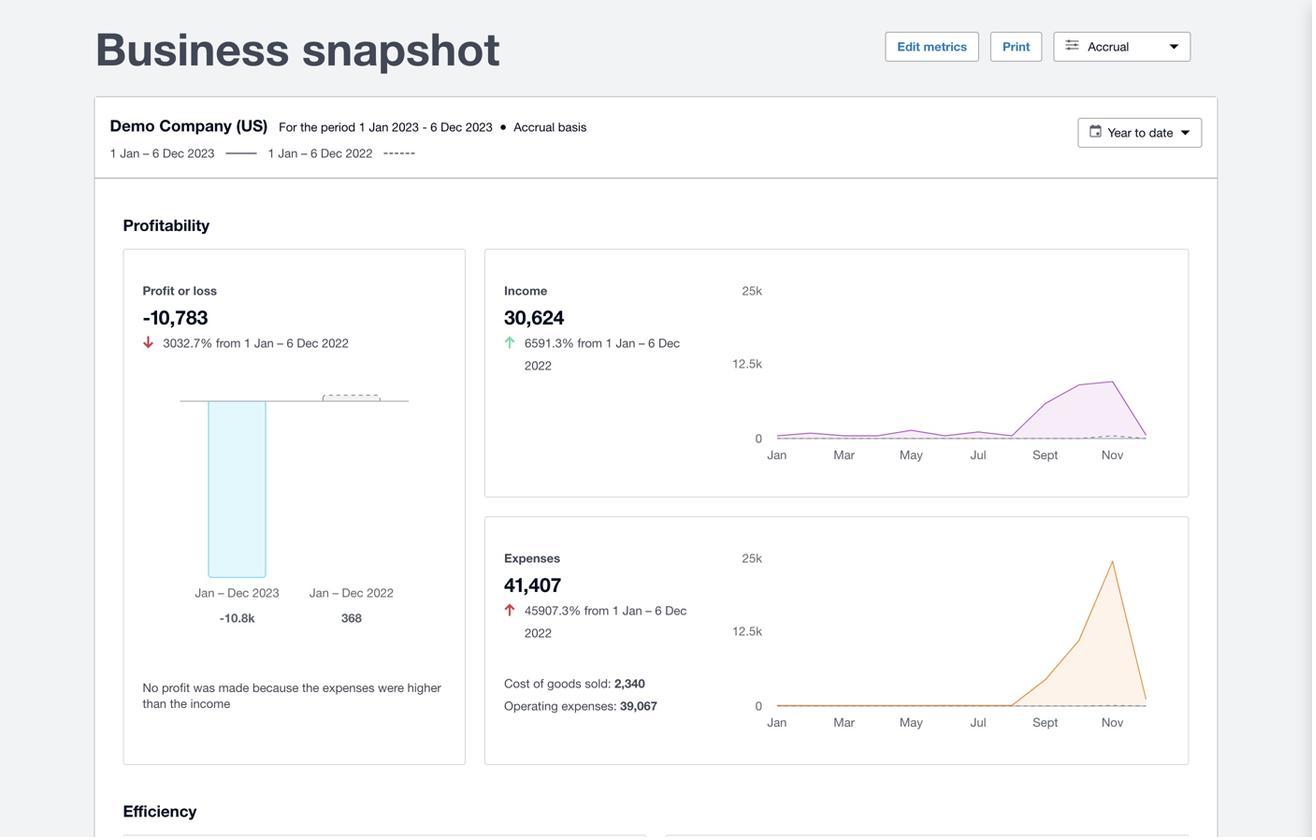 Task type: locate. For each thing, give the bounding box(es) containing it.
accrual up year
[[1088, 39, 1129, 54]]

- down snapshot
[[422, 120, 427, 134]]

1 horizontal spatial negative sentiment image
[[505, 604, 515, 616]]

jan inside 6591.3% from 1 jan – 6 dec 2022
[[616, 336, 636, 350]]

expenses
[[504, 551, 560, 565]]

jan right 3032.7%
[[254, 336, 274, 350]]

2022 for 41,407
[[525, 626, 552, 640]]

negative sentiment image down 41,407
[[505, 604, 515, 616]]

for the period 1 jan 2023 - 6 dec 2023  ●  accrual basis
[[279, 120, 587, 134]]

positive sentiment image
[[505, 336, 515, 348]]

the down profit
[[170, 696, 187, 711]]

negative sentiment image left 3032.7%
[[143, 336, 153, 348]]

0 horizontal spatial -
[[143, 305, 151, 329]]

business snapshot
[[95, 22, 500, 75]]

accrual
[[1088, 39, 1129, 54], [514, 120, 555, 134]]

expenses 41,407
[[504, 551, 562, 596]]

from
[[216, 336, 241, 350], [578, 336, 602, 350], [584, 603, 609, 618]]

2 vertical spatial the
[[170, 696, 187, 711]]

from right 45907.3%
[[584, 603, 609, 618]]

year to date
[[1108, 125, 1173, 140]]

jan up '2,340'
[[623, 603, 642, 618]]

from inside 45907.3% from 1 jan – 6 dec 2022
[[584, 603, 609, 618]]

year to date button
[[1078, 118, 1202, 148]]

2023
[[392, 120, 419, 134], [466, 120, 493, 134], [188, 146, 215, 160]]

from right 6591.3%
[[578, 336, 602, 350]]

2,340
[[615, 676, 645, 691]]

accrual left basis
[[514, 120, 555, 134]]

company
[[159, 116, 232, 135]]

0 horizontal spatial 2023
[[188, 146, 215, 160]]

higher
[[407, 681, 441, 695]]

2023 right period
[[392, 120, 419, 134]]

1 vertical spatial negative sentiment image
[[505, 604, 515, 616]]

0 vertical spatial negative sentiment image
[[143, 336, 153, 348]]

0 horizontal spatial negative sentiment image
[[143, 336, 153, 348]]

the
[[300, 120, 317, 134], [302, 681, 319, 695], [170, 696, 187, 711]]

1 horizontal spatial accrual
[[1088, 39, 1129, 54]]

1 vertical spatial -
[[143, 305, 151, 329]]

2022 inside 6591.3% from 1 jan – 6 dec 2022
[[525, 358, 552, 373]]

from for -10,783
[[216, 336, 241, 350]]

loss
[[193, 283, 217, 298]]

41,407
[[504, 573, 562, 596]]

edit metrics
[[898, 39, 967, 54]]

– inside 45907.3% from 1 jan – 6 dec 2022
[[646, 603, 652, 618]]

negative sentiment image for 41,407
[[505, 604, 515, 616]]

2022 inside 45907.3% from 1 jan – 6 dec 2022
[[525, 626, 552, 640]]

2023 left basis
[[466, 120, 493, 134]]

because
[[253, 681, 299, 695]]

print button
[[991, 32, 1042, 62]]

expenses
[[323, 681, 375, 695]]

period
[[321, 120, 356, 134]]

6
[[431, 120, 437, 134], [152, 146, 159, 160], [311, 146, 317, 160], [287, 336, 293, 350], [648, 336, 655, 350], [655, 603, 662, 618]]

1
[[359, 120, 366, 134], [110, 146, 117, 160], [268, 146, 275, 160], [244, 336, 251, 350], [606, 336, 613, 350], [613, 603, 619, 618]]

edit metrics button
[[885, 32, 979, 62]]

profitability
[[123, 215, 210, 234]]

1 horizontal spatial -
[[422, 120, 427, 134]]

negative sentiment image for -10,783
[[143, 336, 153, 348]]

jan right period
[[369, 120, 389, 134]]

6591.3% from 1 jan – 6 dec 2022
[[525, 336, 680, 373]]

the right because
[[302, 681, 319, 695]]

2023 down company at the top of page
[[188, 146, 215, 160]]

1 horizontal spatial 2023
[[392, 120, 419, 134]]

jan
[[369, 120, 389, 134], [120, 146, 140, 160], [278, 146, 298, 160], [254, 336, 274, 350], [616, 336, 636, 350], [623, 603, 642, 618]]

snapshot
[[302, 22, 500, 75]]

year
[[1108, 125, 1132, 140]]

the right 'for'
[[300, 120, 317, 134]]

0 vertical spatial accrual
[[1088, 39, 1129, 54]]

0 horizontal spatial accrual
[[514, 120, 555, 134]]

30,624
[[504, 305, 564, 329]]

print
[[1003, 39, 1030, 54]]

from inside 6591.3% from 1 jan – 6 dec 2022
[[578, 336, 602, 350]]

–
[[143, 146, 149, 160], [301, 146, 307, 160], [277, 336, 283, 350], [639, 336, 645, 350], [646, 603, 652, 618]]

3032.7%
[[163, 336, 213, 350]]

2022 for 30,624
[[525, 358, 552, 373]]

negative sentiment image
[[143, 336, 153, 348], [505, 604, 515, 616]]

6591.3%
[[525, 336, 574, 350]]

– for or
[[277, 336, 283, 350]]

jan down 'for'
[[278, 146, 298, 160]]

from right 3032.7%
[[216, 336, 241, 350]]

2022
[[346, 146, 373, 160], [322, 336, 349, 350], [525, 358, 552, 373], [525, 626, 552, 640]]

2023 for for the period 1 jan 2023 - 6 dec 2023  ●  accrual basis
[[392, 120, 419, 134]]

profit
[[162, 681, 190, 695]]

-
[[422, 120, 427, 134], [143, 305, 151, 329]]

– inside 6591.3% from 1 jan – 6 dec 2022
[[639, 336, 645, 350]]

dec
[[441, 120, 462, 134], [163, 146, 184, 160], [321, 146, 342, 160], [297, 336, 318, 350], [658, 336, 680, 350], [665, 603, 687, 618]]

6 inside 45907.3% from 1 jan – 6 dec 2022
[[655, 603, 662, 618]]

jan right 6591.3%
[[616, 336, 636, 350]]

cost of goods sold: 2,340 operating expenses: 39,067
[[504, 676, 657, 713]]

jan down demo
[[120, 146, 140, 160]]

income
[[504, 283, 548, 298]]

- down 'profit'
[[143, 305, 151, 329]]

from for 41,407
[[584, 603, 609, 618]]

1 vertical spatial accrual
[[514, 120, 555, 134]]



Task type: describe. For each thing, give the bounding box(es) containing it.
metrics
[[924, 39, 967, 54]]

made
[[219, 681, 249, 695]]

for
[[279, 120, 297, 134]]

income 30,624
[[504, 283, 564, 329]]

or
[[178, 283, 190, 298]]

date
[[1149, 125, 1173, 140]]

expenses:
[[562, 698, 617, 713]]

dec inside 45907.3% from 1 jan – 6 dec 2022
[[665, 603, 687, 618]]

1 vertical spatial the
[[302, 681, 319, 695]]

1 jan – 6 dec 2023
[[110, 146, 215, 160]]

goods
[[547, 676, 582, 691]]

6 inside 6591.3% from 1 jan – 6 dec 2022
[[648, 336, 655, 350]]

no profit was made because the expenses were higher than the income
[[143, 681, 441, 711]]

demo
[[110, 116, 155, 135]]

0 vertical spatial -
[[422, 120, 427, 134]]

were
[[378, 681, 404, 695]]

2022 for or
[[322, 336, 349, 350]]

to
[[1135, 125, 1146, 140]]

1 inside 6591.3% from 1 jan – 6 dec 2022
[[606, 336, 613, 350]]

2 horizontal spatial 2023
[[466, 120, 493, 134]]

basis
[[558, 120, 587, 134]]

no
[[143, 681, 158, 695]]

– for 41,407
[[646, 603, 652, 618]]

of
[[533, 676, 544, 691]]

(us)
[[236, 116, 268, 135]]

- inside profit or loss -10,783
[[143, 305, 151, 329]]

accrual button
[[1054, 32, 1191, 62]]

1 jan – 6 dec 2022
[[268, 146, 373, 160]]

dec inside 6591.3% from 1 jan – 6 dec 2022
[[658, 336, 680, 350]]

– for 30,624
[[639, 336, 645, 350]]

45907.3% from 1 jan – 6 dec 2022
[[525, 603, 687, 640]]

1 inside 45907.3% from 1 jan – 6 dec 2022
[[613, 603, 619, 618]]

demo company (us)
[[110, 116, 268, 135]]

10,783
[[151, 305, 208, 329]]

cost
[[504, 676, 530, 691]]

was
[[193, 681, 215, 695]]

0 vertical spatial the
[[300, 120, 317, 134]]

operating
[[504, 698, 558, 713]]

profit
[[143, 283, 174, 298]]

business
[[95, 22, 289, 75]]

edit
[[898, 39, 920, 54]]

jan inside 45907.3% from 1 jan – 6 dec 2022
[[623, 603, 642, 618]]

from for 30,624
[[578, 336, 602, 350]]

39,067
[[620, 698, 657, 713]]

income
[[190, 696, 230, 711]]

accrual inside popup button
[[1088, 39, 1129, 54]]

than
[[143, 696, 167, 711]]

profit or loss -10,783
[[143, 283, 217, 329]]

3032.7% from 1 jan – 6 dec 2022
[[163, 336, 349, 350]]

45907.3%
[[525, 603, 581, 618]]

efficiency
[[123, 802, 197, 820]]

2023 for 1 jan – 6 dec 2023
[[188, 146, 215, 160]]

sold:
[[585, 676, 611, 691]]



Task type: vqa. For each thing, say whether or not it's contained in the screenshot.
the bottom Delete line item icon
no



